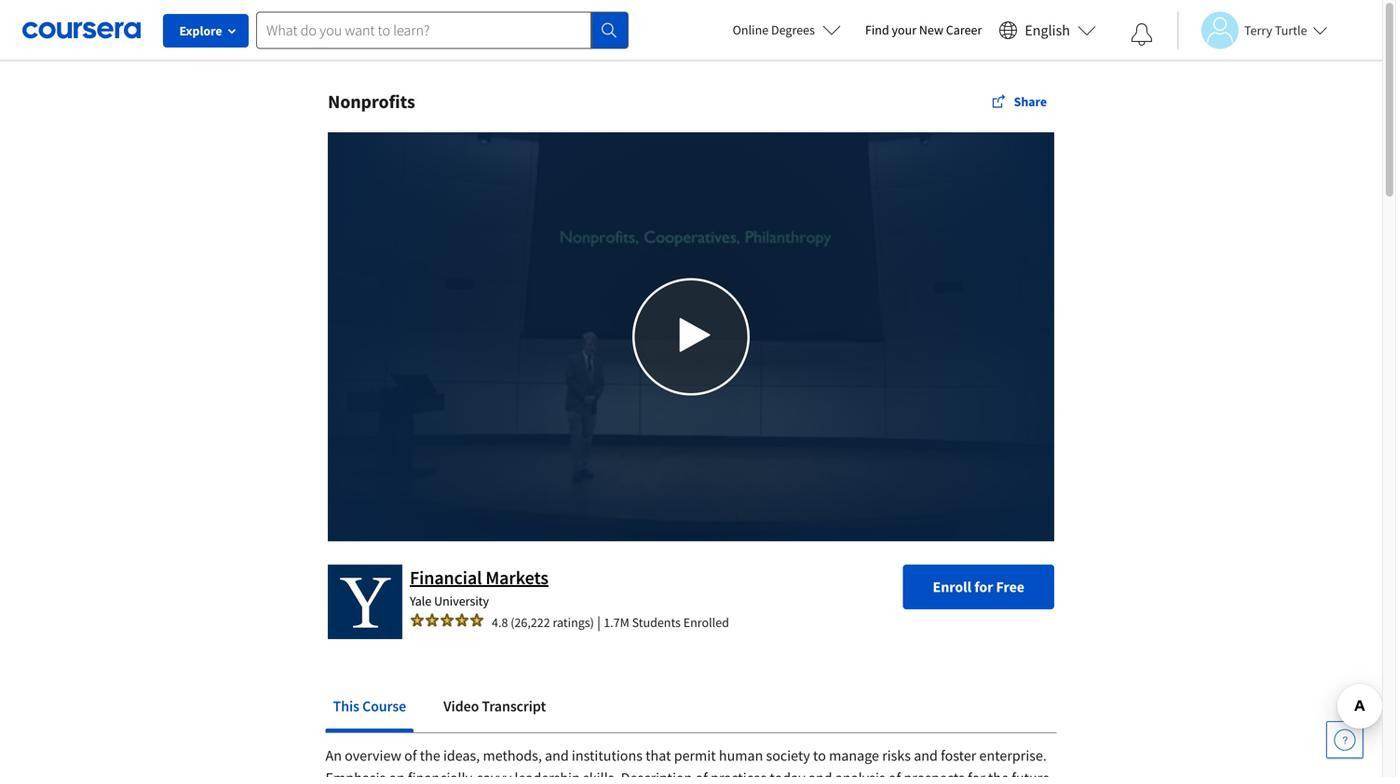 Task type: vqa. For each thing, say whether or not it's contained in the screenshot.
Network associated with Network Topology Quiz
no



Task type: locate. For each thing, give the bounding box(es) containing it.
overview
[[345, 746, 402, 765]]

the up financially-
[[420, 746, 440, 765]]

university
[[434, 592, 489, 609]]

manage
[[829, 746, 880, 765]]

filled star image down university
[[455, 612, 470, 627]]

2 filled star image from the left
[[440, 612, 455, 627]]

ideas,
[[443, 746, 480, 765]]

practices
[[711, 768, 767, 777]]

for
[[975, 577, 994, 596], [968, 768, 986, 777]]

of down risks
[[889, 768, 901, 777]]

to
[[813, 746, 826, 765]]

career
[[946, 21, 982, 38]]

1 filled star image from the left
[[410, 612, 425, 627]]

degrees
[[771, 21, 815, 38]]

skills.
[[583, 768, 618, 777]]

0 vertical spatial the
[[420, 746, 440, 765]]

english button
[[992, 0, 1104, 61]]

of
[[405, 746, 417, 765], [696, 768, 708, 777], [889, 768, 901, 777]]

your
[[892, 21, 917, 38]]

find your new career link
[[856, 19, 992, 42]]

yale
[[410, 592, 432, 609]]

and
[[545, 746, 569, 765], [914, 746, 938, 765], [809, 768, 833, 777]]

1 horizontal spatial the
[[989, 768, 1009, 777]]

video transcript button
[[436, 684, 554, 728]]

savvy
[[477, 768, 512, 777]]

1 horizontal spatial filled star image
[[440, 612, 455, 627]]

of down permit
[[696, 768, 708, 777]]

1 horizontal spatial and
[[809, 768, 833, 777]]

video transcript
[[444, 697, 546, 715]]

filled star image down "yale"
[[425, 612, 440, 627]]

english
[[1025, 21, 1071, 40]]

course details tabs tab list
[[326, 684, 1057, 732]]

turtle
[[1275, 22, 1308, 39]]

1.7m
[[604, 614, 630, 631]]

1 vertical spatial for
[[968, 768, 986, 777]]

financial markets link
[[410, 566, 549, 589]]

1 filled star image from the left
[[425, 612, 440, 627]]

risks
[[883, 746, 911, 765]]

filled star image down yale university link
[[440, 612, 455, 627]]

this course
[[333, 697, 406, 715]]

0 horizontal spatial filled star image
[[410, 612, 425, 627]]

description
[[621, 768, 693, 777]]

free
[[997, 577, 1025, 596]]

filled star image left 4.8
[[470, 612, 485, 627]]

this
[[333, 697, 360, 715]]

institutions
[[572, 746, 643, 765]]

leadership
[[515, 768, 580, 777]]

0 horizontal spatial filled star image
[[425, 612, 440, 627]]

for down foster
[[968, 768, 986, 777]]

|
[[597, 613, 601, 631]]

enrolled
[[684, 614, 729, 631]]

filled star image down "yale"
[[410, 612, 425, 627]]

new
[[920, 21, 944, 38]]

enroll
[[933, 577, 972, 596]]

enroll for free
[[933, 577, 1025, 596]]

the
[[420, 746, 440, 765], [989, 768, 1009, 777]]

2 horizontal spatial filled star image
[[470, 612, 485, 627]]

of up the on
[[405, 746, 417, 765]]

0 horizontal spatial and
[[545, 746, 569, 765]]

online degrees
[[733, 21, 815, 38]]

find
[[866, 21, 890, 38]]

an
[[326, 746, 342, 765]]

video
[[444, 697, 479, 715]]

find your new career
[[866, 21, 982, 38]]

transcript
[[482, 697, 546, 715]]

the down 'enterprise.' in the bottom right of the page
[[989, 768, 1009, 777]]

share button
[[985, 85, 1055, 118], [985, 85, 1055, 118]]

for left "free"
[[975, 577, 994, 596]]

and up leadership
[[545, 746, 569, 765]]

coursera image
[[22, 15, 141, 45]]

4.8 (26,222 ratings) | 1.7m students enrolled
[[492, 613, 729, 631]]

and up prospects
[[914, 746, 938, 765]]

None search field
[[256, 12, 629, 49]]

and down to
[[809, 768, 833, 777]]

show notifications image
[[1131, 23, 1153, 46]]

3 filled star image from the left
[[470, 612, 485, 627]]

filled star image
[[425, 612, 440, 627], [455, 612, 470, 627]]

for inside enroll for free button
[[975, 577, 994, 596]]

explore button
[[163, 14, 249, 48]]

yale university image
[[328, 564, 403, 639]]

0 vertical spatial for
[[975, 577, 994, 596]]

What do you want to learn? text field
[[256, 12, 592, 49]]

filled star image
[[410, 612, 425, 627], [440, 612, 455, 627], [470, 612, 485, 627]]

1 horizontal spatial filled star image
[[455, 612, 470, 627]]

students
[[632, 614, 681, 631]]

terry
[[1245, 22, 1273, 39]]



Task type: describe. For each thing, give the bounding box(es) containing it.
human
[[719, 746, 763, 765]]

yale university link
[[410, 592, 489, 609]]

for inside an overview of the ideas, methods, and institutions that permit human society to manage risks and foster enterprise. emphasis on financially-savvy leadership skills. description of practices today and analysis of prospects for the future
[[968, 768, 986, 777]]

markets
[[486, 566, 549, 589]]

on
[[389, 768, 405, 777]]

share
[[1014, 93, 1047, 110]]

permit
[[674, 746, 716, 765]]

2 filled star image from the left
[[455, 612, 470, 627]]

enroll for free button
[[903, 564, 1055, 609]]

1 vertical spatial the
[[989, 768, 1009, 777]]

online
[[733, 21, 769, 38]]

prospects
[[904, 768, 965, 777]]

2 horizontal spatial and
[[914, 746, 938, 765]]

financial markets yale university
[[410, 566, 549, 609]]

enterprise.
[[980, 746, 1047, 765]]

analysis
[[836, 768, 886, 777]]

explore
[[179, 22, 222, 39]]

financial
[[410, 566, 482, 589]]

1 horizontal spatial of
[[696, 768, 708, 777]]

help center image
[[1334, 729, 1357, 751]]

ratings)
[[553, 614, 594, 631]]

0 horizontal spatial the
[[420, 746, 440, 765]]

society
[[766, 746, 810, 765]]

(26,222
[[511, 614, 550, 631]]

methods,
[[483, 746, 542, 765]]

0 horizontal spatial of
[[405, 746, 417, 765]]

online degrees button
[[718, 9, 856, 50]]

an overview of the ideas, methods, and institutions that permit human society to manage risks and foster enterprise. emphasis on financially-savvy leadership skills. description of practices today and analysis of prospects for the future
[[326, 746, 1054, 777]]

financially-
[[408, 768, 477, 777]]

foster
[[941, 746, 977, 765]]

course
[[362, 697, 406, 715]]

that
[[646, 746, 671, 765]]

2 horizontal spatial of
[[889, 768, 901, 777]]

terry turtle button
[[1178, 12, 1328, 49]]

nonprofits
[[328, 90, 415, 113]]

video placeholder image
[[328, 132, 1055, 540]]

today
[[770, 768, 806, 777]]

this course button
[[326, 684, 414, 728]]

4.8
[[492, 614, 508, 631]]

emphasis
[[326, 768, 386, 777]]

terry turtle
[[1245, 22, 1308, 39]]



